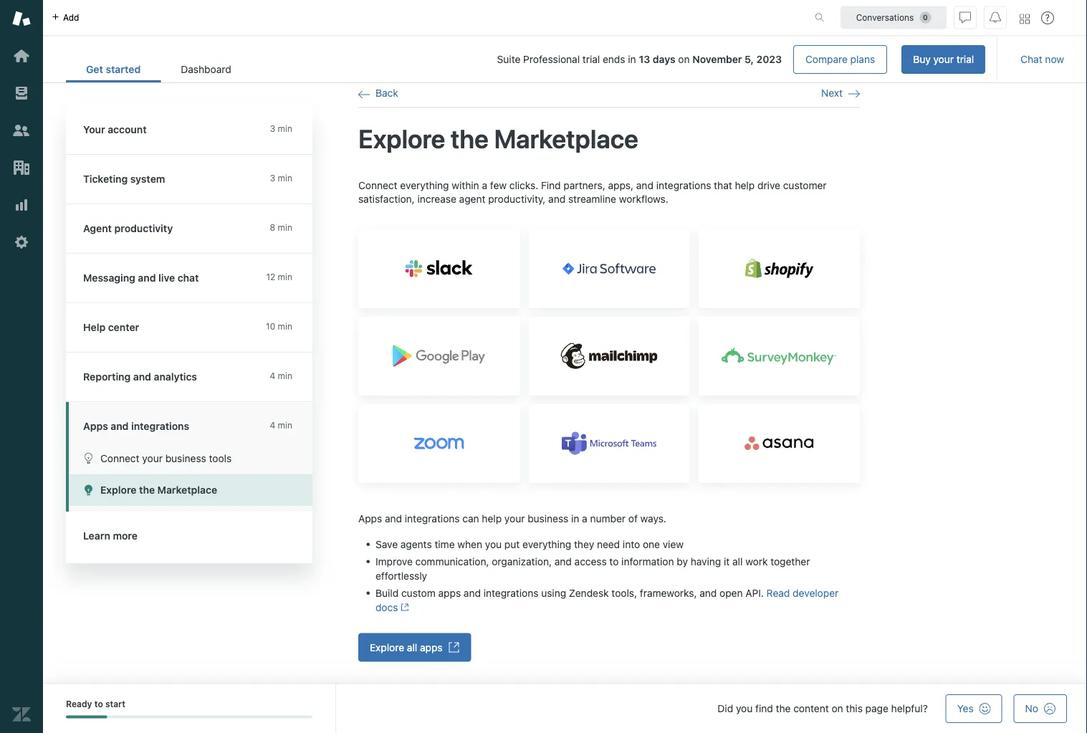Task type: vqa. For each thing, say whether or not it's contained in the screenshot.
Profile link
no



Task type: locate. For each thing, give the bounding box(es) containing it.
when
[[457, 538, 482, 550]]

2 vertical spatial your
[[504, 512, 525, 524]]

days
[[653, 53, 675, 65]]

0 vertical spatial 4 min
[[270, 371, 292, 381]]

together
[[770, 555, 810, 567]]

business up explore the marketplace button at the left bottom
[[165, 452, 206, 464]]

connect up satisfaction, at the left of page
[[358, 179, 397, 191]]

a
[[482, 179, 487, 191], [582, 512, 587, 524]]

1 vertical spatial you
[[736, 703, 753, 714]]

your inside connect your business tools button
[[142, 452, 163, 464]]

0 horizontal spatial to
[[94, 699, 103, 709]]

everything inside connect everything within a few clicks. find partners, apps, and integrations that help drive customer satisfaction, increase agent productivity, and streamline workflows.
[[400, 179, 449, 191]]

all
[[732, 555, 743, 567], [407, 641, 417, 653]]

explore the marketplace inside content-title region
[[358, 123, 638, 153]]

0 horizontal spatial trial
[[582, 53, 600, 65]]

frameworks,
[[640, 586, 697, 598]]

everything up the increase
[[400, 179, 449, 191]]

3
[[270, 124, 275, 134], [270, 173, 275, 183]]

0 vertical spatial help
[[735, 179, 755, 191]]

notifications image
[[990, 12, 1001, 23]]

1 horizontal spatial help
[[735, 179, 755, 191]]

0 horizontal spatial connect
[[100, 452, 139, 464]]

1 vertical spatial explore
[[100, 484, 137, 496]]

read
[[767, 586, 790, 598]]

0 horizontal spatial explore the marketplace
[[100, 484, 217, 496]]

add button
[[43, 0, 88, 35]]

1 vertical spatial explore the marketplace
[[100, 484, 217, 496]]

region
[[358, 178, 860, 661]]

0 vertical spatial explore
[[358, 123, 445, 153]]

0 horizontal spatial the
[[139, 484, 155, 496]]

0 horizontal spatial everything
[[400, 179, 449, 191]]

put
[[504, 538, 520, 550]]

connect your business tools button
[[69, 442, 312, 474]]

all inside explore all apps button
[[407, 641, 417, 653]]

2 trial from the left
[[582, 53, 600, 65]]

explore the marketplace down connect your business tools
[[100, 484, 217, 496]]

min for help center
[[278, 321, 292, 331]]

connect inside connect everything within a few clicks. find partners, apps, and integrations that help drive customer satisfaction, increase agent productivity, and streamline workflows.
[[358, 179, 397, 191]]

1 vertical spatial apps
[[420, 641, 443, 653]]

1 vertical spatial 3
[[270, 173, 275, 183]]

apps down reporting
[[83, 420, 108, 432]]

center
[[108, 321, 139, 333]]

explore the marketplace inside button
[[100, 484, 217, 496]]

1 vertical spatial business
[[528, 512, 568, 524]]

0 horizontal spatial you
[[485, 538, 502, 550]]

connect inside button
[[100, 452, 139, 464]]

satisfaction,
[[358, 193, 415, 205]]

0 horizontal spatial on
[[678, 53, 690, 65]]

1 vertical spatial everything
[[522, 538, 571, 550]]

2 vertical spatial the
[[776, 703, 791, 714]]

1 min from the top
[[278, 124, 292, 134]]

0 horizontal spatial apps
[[83, 420, 108, 432]]

explore the marketplace button
[[69, 474, 312, 506]]

and down reporting
[[111, 420, 129, 432]]

and left access
[[554, 555, 572, 567]]

apps down custom
[[420, 641, 443, 653]]

help right that
[[735, 179, 755, 191]]

0 vertical spatial a
[[482, 179, 487, 191]]

and left open
[[700, 586, 717, 598]]

on inside footer
[[832, 703, 843, 714]]

min for agent productivity
[[278, 222, 292, 233]]

1 horizontal spatial explore the marketplace
[[358, 123, 638, 153]]

get started
[[86, 63, 141, 75]]

2 min from the top
[[278, 173, 292, 183]]

the down connect your business tools
[[139, 484, 155, 496]]

0 horizontal spatial all
[[407, 641, 417, 653]]

4 min from the top
[[278, 272, 292, 282]]

everything up organization, in the bottom of the page
[[522, 538, 571, 550]]

apps right custom
[[438, 586, 461, 598]]

system
[[130, 173, 165, 185]]

in up "they"
[[571, 512, 579, 524]]

4 min for analytics
[[270, 371, 292, 381]]

integrations inside connect everything within a few clicks. find partners, apps, and integrations that help drive customer satisfaction, increase agent productivity, and streamline workflows.
[[656, 179, 711, 191]]

0 vertical spatial marketplace
[[494, 123, 638, 153]]

all right 'it' at the right of page
[[732, 555, 743, 567]]

you left put
[[485, 538, 502, 550]]

1 horizontal spatial apps
[[358, 512, 382, 524]]

1 vertical spatial apps
[[358, 512, 382, 524]]

the right find
[[776, 703, 791, 714]]

your
[[83, 124, 105, 135]]

1 3 min from the top
[[270, 124, 292, 134]]

2 vertical spatial explore
[[370, 641, 404, 653]]

0 horizontal spatial business
[[165, 452, 206, 464]]

0 vertical spatial your
[[933, 53, 954, 65]]

ticketing system
[[83, 173, 165, 185]]

marketplace down connect your business tools button
[[157, 484, 217, 496]]

improve
[[375, 555, 413, 567]]

integrations left that
[[656, 179, 711, 191]]

need
[[597, 538, 620, 550]]

1 horizontal spatial the
[[451, 123, 489, 153]]

region containing connect everything within a few clicks. find partners, apps, and integrations that help drive customer satisfaction, increase agent productivity, and streamline workflows.
[[358, 178, 860, 661]]

0 vertical spatial 3 min
[[270, 124, 292, 134]]

0 vertical spatial to
[[609, 555, 619, 567]]

connect
[[358, 179, 397, 191], [100, 452, 139, 464]]

time
[[435, 538, 455, 550]]

0 vertical spatial in
[[628, 53, 636, 65]]

more
[[113, 530, 138, 542]]

1 vertical spatial in
[[571, 512, 579, 524]]

0 vertical spatial connect
[[358, 179, 397, 191]]

2 horizontal spatial the
[[776, 703, 791, 714]]

on left this
[[832, 703, 843, 714]]

1 horizontal spatial everything
[[522, 538, 571, 550]]

you right did
[[736, 703, 753, 714]]

start
[[105, 699, 125, 709]]

7 min from the top
[[278, 420, 292, 430]]

partners,
[[564, 179, 605, 191]]

progress bar image
[[66, 715, 107, 718]]

apps inside heading
[[83, 420, 108, 432]]

0 vertical spatial apps
[[438, 586, 461, 598]]

to left start
[[94, 699, 103, 709]]

back
[[375, 87, 398, 99]]

views image
[[12, 84, 31, 102]]

tab list containing get started
[[66, 56, 251, 82]]

1 horizontal spatial connect
[[358, 179, 397, 191]]

a left few
[[482, 179, 487, 191]]

zendesk products image
[[1020, 14, 1030, 24]]

0 vertical spatial the
[[451, 123, 489, 153]]

connect down apps and integrations
[[100, 452, 139, 464]]

explore inside content-title region
[[358, 123, 445, 153]]

view
[[663, 538, 684, 550]]

apps and integrations heading
[[66, 402, 312, 442]]

to down need
[[609, 555, 619, 567]]

chat now button
[[1009, 45, 1076, 74]]

marketplace inside button
[[157, 484, 217, 496]]

help
[[735, 179, 755, 191], [482, 512, 502, 524]]

next button
[[821, 86, 860, 99]]

apps up save
[[358, 512, 382, 524]]

1 vertical spatial 3 min
[[270, 173, 292, 183]]

marketplace up find
[[494, 123, 638, 153]]

back button
[[358, 86, 398, 99]]

0 horizontal spatial a
[[482, 179, 487, 191]]

explore down back
[[358, 123, 445, 153]]

1 4 min from the top
[[270, 371, 292, 381]]

business up organization, in the bottom of the page
[[528, 512, 568, 524]]

explore the marketplace up few
[[358, 123, 638, 153]]

integrations up the time
[[405, 512, 460, 524]]

10 min
[[266, 321, 292, 331]]

a left the number
[[582, 512, 587, 524]]

footer
[[43, 684, 1087, 733]]

5,
[[745, 53, 754, 65]]

explore down docs
[[370, 641, 404, 653]]

4 inside apps and integrations heading
[[270, 420, 275, 430]]

0 horizontal spatial help
[[482, 512, 502, 524]]

find
[[541, 179, 561, 191]]

it
[[724, 555, 730, 567]]

13
[[639, 53, 650, 65]]

your
[[933, 53, 954, 65], [142, 452, 163, 464], [504, 512, 525, 524]]

trial inside button
[[956, 53, 974, 65]]

save agents time when you put everything they need into one view improve communication, organization, and access to information by having it all work together effortlessly
[[375, 538, 810, 581]]

1 3 from the top
[[270, 124, 275, 134]]

messaging and live chat
[[83, 272, 199, 284]]

access
[[574, 555, 607, 567]]

0 vertical spatial all
[[732, 555, 743, 567]]

agent
[[83, 222, 112, 234]]

6 min from the top
[[278, 371, 292, 381]]

0 horizontal spatial marketplace
[[157, 484, 217, 496]]

connect for connect everything within a few clicks. find partners, apps, and integrations that help drive customer satisfaction, increase agent productivity, and streamline workflows.
[[358, 179, 397, 191]]

0 vertical spatial business
[[165, 452, 206, 464]]

1 vertical spatial connect
[[100, 452, 139, 464]]

1 horizontal spatial your
[[504, 512, 525, 524]]

apps for custom
[[438, 586, 461, 598]]

no button
[[1014, 694, 1067, 723]]

1 vertical spatial the
[[139, 484, 155, 496]]

organizations image
[[12, 158, 31, 177]]

1 vertical spatial a
[[582, 512, 587, 524]]

integrations down organization, in the bottom of the page
[[483, 586, 538, 598]]

0 horizontal spatial in
[[571, 512, 579, 524]]

using
[[541, 586, 566, 598]]

connect your business tools
[[100, 452, 232, 464]]

1 horizontal spatial business
[[528, 512, 568, 524]]

your account
[[83, 124, 147, 135]]

1 horizontal spatial a
[[582, 512, 587, 524]]

0 vertical spatial on
[[678, 53, 690, 65]]

professional
[[523, 53, 580, 65]]

1 vertical spatial 4
[[270, 420, 275, 430]]

3 min from the top
[[278, 222, 292, 233]]

1 horizontal spatial to
[[609, 555, 619, 567]]

business inside button
[[165, 452, 206, 464]]

in
[[628, 53, 636, 65], [571, 512, 579, 524]]

on right the "days"
[[678, 53, 690, 65]]

build
[[375, 586, 399, 598]]

the up within
[[451, 123, 489, 153]]

3 for account
[[270, 124, 275, 134]]

min for apps and integrations
[[278, 420, 292, 430]]

0 vertical spatial everything
[[400, 179, 449, 191]]

ends
[[603, 53, 625, 65]]

12 min
[[266, 272, 292, 282]]

this
[[846, 703, 863, 714]]

next
[[821, 87, 843, 99]]

your right buy
[[933, 53, 954, 65]]

2 4 from the top
[[270, 420, 275, 430]]

trial down button displays agent's chat status as invisible. icon
[[956, 53, 974, 65]]

explore up more at left bottom
[[100, 484, 137, 496]]

1 trial from the left
[[956, 53, 974, 65]]

agent
[[459, 193, 485, 205]]

2 3 from the top
[[270, 173, 275, 183]]

min inside apps and integrations heading
[[278, 420, 292, 430]]

reporting and analytics
[[83, 371, 197, 383]]

work
[[745, 555, 768, 567]]

your down apps and integrations
[[142, 452, 163, 464]]

min
[[278, 124, 292, 134], [278, 173, 292, 183], [278, 222, 292, 233], [278, 272, 292, 282], [278, 321, 292, 331], [278, 371, 292, 381], [278, 420, 292, 430]]

your inside buy your trial button
[[933, 53, 954, 65]]

1 horizontal spatial you
[[736, 703, 753, 714]]

5 min from the top
[[278, 321, 292, 331]]

1 vertical spatial to
[[94, 699, 103, 709]]

0 vertical spatial 3
[[270, 124, 275, 134]]

1 vertical spatial all
[[407, 641, 417, 653]]

apps inside explore all apps button
[[420, 641, 443, 653]]

help inside connect everything within a few clicks. find partners, apps, and integrations that help drive customer satisfaction, increase agent productivity, and streamline workflows.
[[735, 179, 755, 191]]

1 vertical spatial your
[[142, 452, 163, 464]]

trial left ends
[[582, 53, 600, 65]]

get
[[86, 63, 103, 75]]

0 vertical spatial 4
[[270, 371, 275, 381]]

1 vertical spatial 4 min
[[270, 420, 292, 430]]

dashboard tab
[[161, 56, 251, 82]]

your up put
[[504, 512, 525, 524]]

4 min inside apps and integrations heading
[[270, 420, 292, 430]]

1 horizontal spatial all
[[732, 555, 743, 567]]

1 vertical spatial marketplace
[[157, 484, 217, 496]]

apps,
[[608, 179, 634, 191]]

integrations up connect your business tools
[[131, 420, 189, 432]]

reporting image
[[12, 196, 31, 214]]

and
[[636, 179, 653, 191], [548, 193, 566, 205], [138, 272, 156, 284], [133, 371, 151, 383], [111, 420, 129, 432], [385, 512, 402, 524], [554, 555, 572, 567], [464, 586, 481, 598], [700, 586, 717, 598]]

explore inside button
[[100, 484, 137, 496]]

get started image
[[12, 47, 31, 65]]

2 4 min from the top
[[270, 420, 292, 430]]

section
[[263, 45, 985, 74]]

within
[[452, 179, 479, 191]]

1 vertical spatial help
[[482, 512, 502, 524]]

and left live on the left of page
[[138, 272, 156, 284]]

main element
[[0, 0, 43, 733]]

help
[[83, 321, 105, 333]]

0 vertical spatial you
[[485, 538, 502, 550]]

explore
[[358, 123, 445, 153], [100, 484, 137, 496], [370, 641, 404, 653]]

2 3 min from the top
[[270, 173, 292, 183]]

number
[[590, 512, 626, 524]]

1 vertical spatial on
[[832, 703, 843, 714]]

in left 13
[[628, 53, 636, 65]]

1 horizontal spatial trial
[[956, 53, 974, 65]]

1 horizontal spatial marketplace
[[494, 123, 638, 153]]

and left analytics at bottom
[[133, 371, 151, 383]]

0 vertical spatial explore the marketplace
[[358, 123, 638, 153]]

tab list
[[66, 56, 251, 82]]

apps
[[83, 420, 108, 432], [358, 512, 382, 524]]

help right can
[[482, 512, 502, 524]]

get help image
[[1041, 11, 1054, 24]]

2 horizontal spatial your
[[933, 53, 954, 65]]

apps for apps and integrations
[[83, 420, 108, 432]]

0 horizontal spatial your
[[142, 452, 163, 464]]

0 vertical spatial apps
[[83, 420, 108, 432]]

1 horizontal spatial on
[[832, 703, 843, 714]]

did you find the content on this page helpful?
[[718, 703, 928, 714]]

3 for system
[[270, 173, 275, 183]]

10
[[266, 321, 275, 331]]

all down "(opens in a new tab)" image
[[407, 641, 417, 653]]

4
[[270, 371, 275, 381], [270, 420, 275, 430]]

now
[[1045, 53, 1064, 65]]

1 4 from the top
[[270, 371, 275, 381]]

and down find
[[548, 193, 566, 205]]



Task type: describe. For each thing, give the bounding box(es) containing it.
can
[[462, 512, 479, 524]]

no
[[1025, 703, 1038, 714]]

zendesk
[[569, 586, 609, 598]]

account
[[108, 124, 147, 135]]

custom
[[401, 586, 436, 598]]

help center
[[83, 321, 139, 333]]

November 5, 2023 text field
[[692, 53, 782, 65]]

ready
[[66, 699, 92, 709]]

and inside apps and integrations heading
[[111, 420, 129, 432]]

customers image
[[12, 121, 31, 140]]

customer
[[783, 179, 827, 191]]

productivity,
[[488, 193, 546, 205]]

on inside section
[[678, 53, 690, 65]]

and inside save agents time when you put everything they need into one view improve communication, organization, and access to information by having it all work together effortlessly
[[554, 555, 572, 567]]

to inside footer
[[94, 699, 103, 709]]

zendesk image
[[12, 705, 31, 724]]

buy
[[913, 53, 931, 65]]

developer
[[793, 586, 839, 598]]

docs
[[375, 601, 398, 613]]

apps for apps and integrations can help your business in a number of ways.
[[358, 512, 382, 524]]

chat
[[1021, 53, 1042, 65]]

connect for connect your business tools
[[100, 452, 139, 464]]

buy your trial
[[913, 53, 974, 65]]

dashboard
[[181, 63, 231, 75]]

min for ticketing system
[[278, 173, 292, 183]]

admin image
[[12, 233, 31, 252]]

find
[[755, 703, 773, 714]]

min for reporting and analytics
[[278, 371, 292, 381]]

content-title region
[[358, 122, 860, 155]]

explore all apps button
[[358, 633, 471, 661]]

connect everything within a few clicks. find partners, apps, and integrations that help drive customer satisfaction, increase agent productivity, and streamline workflows.
[[358, 179, 827, 205]]

agents
[[400, 538, 432, 550]]

marketplace inside content-title region
[[494, 123, 638, 153]]

4 min for integrations
[[270, 420, 292, 430]]

compare plans button
[[793, 45, 887, 74]]

4 for reporting and analytics
[[270, 371, 275, 381]]

12
[[266, 272, 275, 282]]

your for connect
[[142, 452, 163, 464]]

compare plans
[[805, 53, 875, 65]]

4 for apps and integrations
[[270, 420, 275, 430]]

content
[[793, 703, 829, 714]]

build custom apps and integrations using zendesk tools, frameworks, and open api.
[[375, 586, 767, 598]]

you inside save agents time when you put everything they need into one view improve communication, organization, and access to information by having it all work together effortlessly
[[485, 538, 502, 550]]

trial for professional
[[582, 53, 600, 65]]

increase
[[417, 193, 456, 205]]

apps for all
[[420, 641, 443, 653]]

helpful?
[[891, 703, 928, 714]]

by
[[677, 555, 688, 567]]

communication,
[[415, 555, 489, 567]]

integrations inside heading
[[131, 420, 189, 432]]

buy your trial button
[[902, 45, 985, 74]]

the inside button
[[139, 484, 155, 496]]

footer containing did you find the content on this page helpful?
[[43, 684, 1087, 733]]

min for messaging and live chat
[[278, 272, 292, 282]]

api.
[[745, 586, 764, 598]]

compare
[[805, 53, 848, 65]]

learn
[[83, 530, 110, 542]]

chat now
[[1021, 53, 1064, 65]]

and down communication, in the bottom of the page
[[464, 586, 481, 598]]

2023
[[756, 53, 782, 65]]

1 horizontal spatial in
[[628, 53, 636, 65]]

suite professional trial ends in 13 days on november 5, 2023
[[497, 53, 782, 65]]

ways.
[[640, 512, 666, 524]]

explore inside button
[[370, 641, 404, 653]]

your for buy
[[933, 53, 954, 65]]

trial for your
[[956, 53, 974, 65]]

3 min for ticketing system
[[270, 173, 292, 183]]

button displays agent's chat status as invisible. image
[[959, 12, 971, 23]]

of
[[628, 512, 638, 524]]

chat
[[178, 272, 199, 284]]

a inside connect everything within a few clicks. find partners, apps, and integrations that help drive customer satisfaction, increase agent productivity, and streamline workflows.
[[482, 179, 487, 191]]

november
[[692, 53, 742, 65]]

messaging
[[83, 272, 135, 284]]

open
[[720, 586, 743, 598]]

apps and integrations
[[83, 420, 189, 432]]

did
[[718, 703, 733, 714]]

suite
[[497, 53, 521, 65]]

tools
[[209, 452, 232, 464]]

reporting
[[83, 371, 131, 383]]

clicks.
[[509, 179, 538, 191]]

the inside footer
[[776, 703, 791, 714]]

learn more
[[83, 530, 138, 542]]

min for your account
[[278, 124, 292, 134]]

analytics
[[154, 371, 197, 383]]

one
[[643, 538, 660, 550]]

3 min for your account
[[270, 124, 292, 134]]

organization,
[[492, 555, 552, 567]]

apps and integrations can help your business in a number of ways.
[[358, 512, 666, 524]]

into
[[623, 538, 640, 550]]

all inside save agents time when you put everything they need into one view improve communication, organization, and access to information by having it all work together effortlessly
[[732, 555, 743, 567]]

learn more button
[[66, 512, 310, 560]]

progress-bar progress bar
[[66, 715, 312, 718]]

few
[[490, 179, 507, 191]]

that
[[714, 179, 732, 191]]

workflows.
[[619, 193, 668, 205]]

plans
[[850, 53, 875, 65]]

productivity
[[114, 222, 173, 234]]

the inside content-title region
[[451, 123, 489, 153]]

zendesk support image
[[12, 9, 31, 28]]

effortlessly
[[375, 569, 427, 581]]

section containing compare plans
[[263, 45, 985, 74]]

save
[[375, 538, 398, 550]]

and up workflows.
[[636, 179, 653, 191]]

(opens in a new tab) image
[[398, 603, 409, 611]]

they
[[574, 538, 594, 550]]

to inside save agents time when you put everything they need into one view improve communication, organization, and access to information by having it all work together effortlessly
[[609, 555, 619, 567]]

agent productivity
[[83, 222, 173, 234]]

page
[[865, 703, 888, 714]]

conversations
[[856, 13, 914, 23]]

ticketing
[[83, 173, 128, 185]]

and up save
[[385, 512, 402, 524]]

everything inside save agents time when you put everything they need into one view improve communication, organization, and access to information by having it all work together effortlessly
[[522, 538, 571, 550]]

yes
[[957, 703, 974, 714]]

conversations button
[[841, 6, 947, 29]]

tools,
[[612, 586, 637, 598]]



